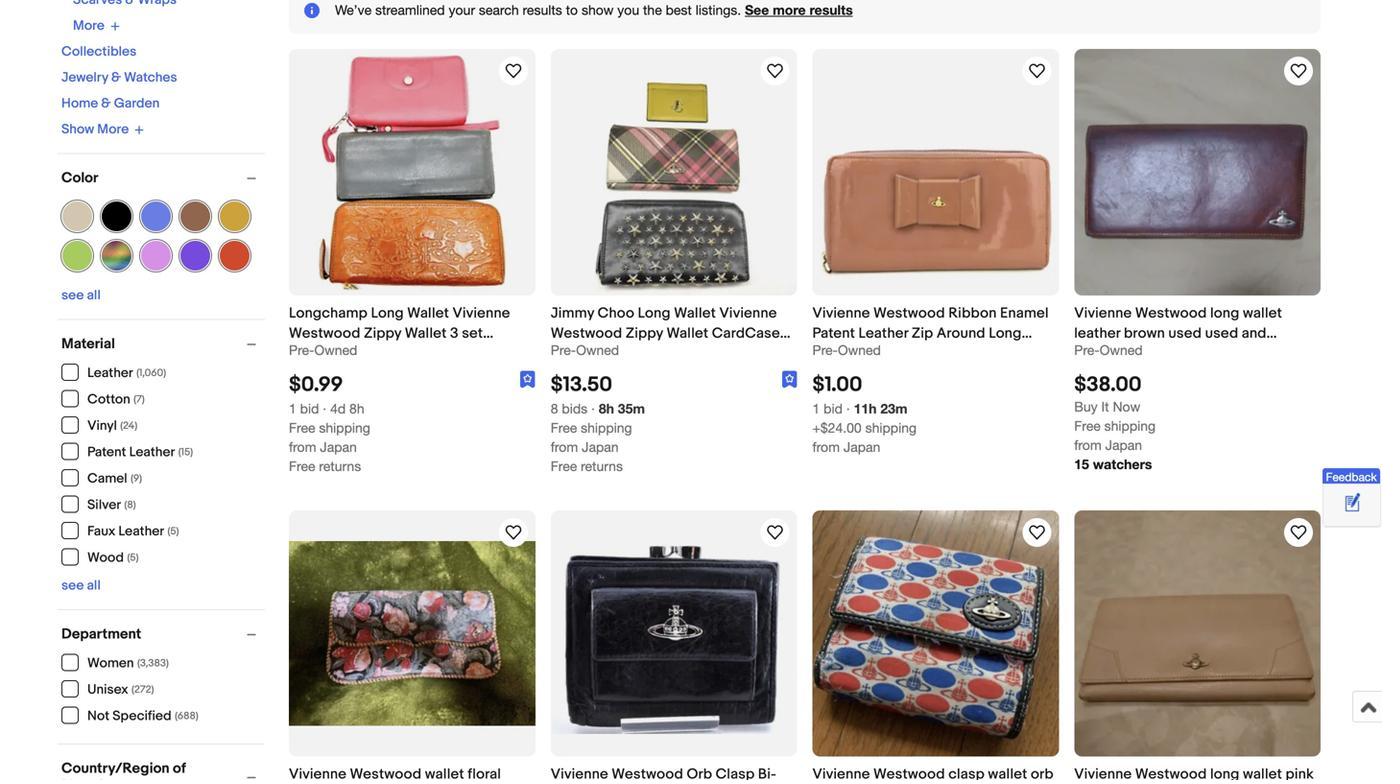 Task type: describe. For each thing, give the bounding box(es) containing it.
camel (9)
[[87, 471, 142, 487]]

1 used from the left
[[1169, 325, 1202, 342]]

longchamp long wallet vivienne westwood zippy wallet 3 set   leather 3605854 image
[[289, 49, 536, 296]]

8h inside 8 bids · 8h 35m free shipping from japan free returns
[[599, 401, 614, 417]]

shipping inside 1 bid · 4d 8h free shipping from japan free returns
[[319, 420, 370, 436]]

maintained
[[1075, 345, 1149, 362]]

leather
[[1075, 325, 1121, 342]]

color button
[[61, 169, 265, 187]]

unisex
[[87, 682, 128, 699]]

· inside $1.00 1 bid · 11h 23m +$24.00 shipping from japan
[[847, 401, 850, 417]]

bids
[[562, 401, 588, 417]]

manufacture
[[61, 778, 145, 781]]

see more results link
[[745, 2, 853, 18]]

0 horizontal spatial patent
[[87, 445, 126, 461]]

faux leather (5)
[[87, 524, 179, 540]]

shipping inside 8 bids · 8h 35m free shipping from japan free returns
[[581, 420, 632, 436]]

(8)
[[124, 499, 136, 512]]

buy
[[1075, 399, 1098, 415]]

vivienne inside jimmy choo long wallet vivienne westwood zippy wallet cardcase 3set  pvc 3605798
[[720, 305, 777, 322]]

jewelry
[[61, 70, 108, 86]]

3
[[450, 325, 459, 342]]

+$24.00
[[813, 420, 862, 436]]

vivienne westwood long wallet leather brown used used and maintained
[[1075, 305, 1283, 362]]

brown
[[1124, 325, 1166, 342]]

material
[[61, 336, 115, 353]]

now
[[1113, 399, 1141, 415]]

your
[[449, 2, 475, 18]]

all for color
[[87, 288, 101, 304]]

0 vertical spatial &
[[111, 70, 121, 86]]

watch vivienne westwood clasp wallet orb multicolor used shipped from japan image
[[1026, 521, 1049, 544]]

camel
[[87, 471, 127, 487]]

vivienne inside vivienne westwood long wallet leather brown used used and maintained
[[1075, 305, 1132, 322]]

(7)
[[134, 394, 145, 406]]

patent inside vivienne westwood ribbon enamel patent leather zip around long wallet/3s1034
[[813, 325, 856, 342]]

(688)
[[175, 711, 199, 723]]

all for material
[[87, 578, 101, 594]]

collectibles link
[[61, 44, 136, 60]]

vivienne westwood wallet floral pattern used shipped from japan image
[[289, 542, 536, 726]]

see all for material
[[61, 578, 101, 594]]

cotton (7)
[[87, 392, 145, 408]]

23m
[[881, 401, 908, 417]]

silver
[[87, 497, 121, 514]]

best
[[666, 2, 692, 18]]

wood
[[87, 550, 124, 567]]

(24)
[[120, 420, 137, 433]]

long inside vivienne westwood ribbon enamel patent leather zip around long wallet/3s1034
[[989, 325, 1022, 342]]

8 bids · 8h 35m free shipping from japan free returns
[[551, 401, 645, 474]]

long
[[1211, 305, 1240, 322]]

streamlined
[[375, 2, 445, 18]]

around
[[937, 325, 986, 342]]

jimmy
[[551, 305, 595, 322]]

wallet/3s1034
[[813, 345, 910, 362]]

pvc
[[584, 345, 613, 362]]

country/region of manufacture
[[61, 760, 186, 781]]

longchamp long wallet vivienne westwood zippy wallet 3 set leather 3605854
[[289, 305, 510, 362]]

long inside longchamp long wallet vivienne westwood zippy wallet 3 set leather 3605854
[[371, 305, 404, 322]]

vivienne westwood long wallet leather brown used used and maintained link
[[1075, 303, 1321, 362]]

material button
[[61, 336, 265, 353]]

1 inside 1 bid · 4d 8h free shipping from japan free returns
[[289, 401, 297, 417]]

women (3,383)
[[87, 656, 169, 672]]

(272)
[[132, 684, 154, 697]]

(5) inside the faux leather (5)
[[168, 526, 179, 538]]

returns for $13.50
[[581, 458, 623, 474]]

$13.50
[[551, 373, 613, 397]]

pre-owned for $0.99
[[289, 342, 357, 358]]

watch jimmy choo long wallet vivienne westwood zippy wallet cardcase 3set  pvc 3605798 image
[[764, 60, 787, 83]]

collectibles
[[61, 44, 136, 60]]

watch vivienne westwood wallet floral pattern used shipped from japan image
[[502, 521, 525, 544]]

$1.00
[[813, 373, 863, 397]]

the
[[643, 2, 662, 18]]

jimmy choo long wallet vivienne westwood zippy wallet cardcase 3set  pvc 3605798 link
[[551, 303, 797, 362]]

shipping inside $1.00 1 bid · 11h 23m +$24.00 shipping from japan
[[866, 420, 917, 436]]

we've streamlined your search results to show you the best listings. see more results
[[335, 2, 853, 18]]

longchamp
[[289, 305, 368, 322]]

heading for vivienne westwood wallet floral pattern used shipped from japan image
[[289, 766, 511, 781]]

jimmy choo long wallet vivienne westwood zippy wallet cardcase 3set  pvc 3605798 image
[[551, 49, 797, 296]]

vivienne westwood ribbon enamel patent leather zip around long wallet/3s1034 link
[[813, 303, 1059, 362]]

vivienne inside vivienne westwood ribbon enamel patent leather zip around long wallet/3s1034
[[813, 305, 870, 322]]

of
[[173, 760, 186, 778]]

3605798
[[617, 345, 676, 362]]

silver (8)
[[87, 497, 136, 514]]

see for material
[[61, 578, 84, 594]]

japan inside 1 bid · 4d 8h free shipping from japan free returns
[[320, 439, 357, 455]]

vivienne westwood ribbon enamel patent leather zip around long wallet/3s1034
[[813, 305, 1049, 362]]

enamel
[[1001, 305, 1049, 322]]

home & garden link
[[61, 96, 160, 112]]

leather inside longchamp long wallet vivienne westwood zippy wallet 3 set leather 3605854
[[289, 345, 339, 362]]

vinyl (24)
[[87, 418, 137, 434]]

to
[[566, 2, 578, 18]]

wood (5)
[[87, 550, 139, 567]]

not
[[87, 709, 110, 725]]

specified
[[113, 709, 172, 725]]

(15)
[[178, 446, 193, 459]]

vinyl
[[87, 418, 117, 434]]

jimmy choo long wallet vivienne westwood zippy wallet cardcase 3set  pvc 3605798 heading
[[551, 305, 791, 362]]

show
[[61, 121, 94, 138]]

cotton
[[87, 392, 130, 408]]

see all button for material
[[61, 578, 101, 594]]

home
[[61, 96, 98, 112]]

(5) inside wood (5)
[[127, 552, 139, 565]]

vivienne westwood long wallet pink orb shipped from japan image
[[1075, 511, 1321, 757]]

more
[[773, 2, 806, 18]]

vivienne westwood ribbon enamel patent leather zip around long wallet/3s1034 image
[[813, 49, 1059, 296]]

(9)
[[131, 473, 142, 485]]

choo
[[598, 305, 635, 322]]

pre-owned for $13.50
[[551, 342, 619, 358]]

search
[[479, 2, 519, 18]]



Task type: locate. For each thing, give the bounding box(es) containing it.
1 horizontal spatial patent
[[813, 325, 856, 342]]

japan up watchers
[[1106, 437, 1143, 453]]

japan inside $38.00 buy it now free shipping from japan 15 watchers
[[1106, 437, 1143, 453]]

4 owned from the left
[[1100, 342, 1143, 358]]

0 horizontal spatial returns
[[319, 458, 361, 474]]

1 vivienne from the left
[[453, 305, 510, 322]]

zippy inside jimmy choo long wallet vivienne westwood zippy wallet cardcase 3set  pvc 3605798
[[626, 325, 663, 342]]

1 · from the left
[[323, 401, 327, 417]]

see for color
[[61, 288, 84, 304]]

heading for vivienne westwood clasp wallet orb multicolor used shipped from japan image
[[813, 766, 1054, 781]]

owned up $1.00
[[838, 342, 881, 358]]

owned up $13.50
[[576, 342, 619, 358]]

from
[[1075, 437, 1102, 453], [289, 439, 316, 455], [551, 439, 578, 455], [813, 439, 840, 455]]

listings.
[[696, 2, 741, 18]]

used down long
[[1206, 325, 1239, 342]]

1 8h from the left
[[350, 401, 365, 417]]

&
[[111, 70, 121, 86], [101, 96, 111, 112]]

leather up $0.99
[[289, 345, 339, 362]]

(5)
[[168, 526, 179, 538], [127, 552, 139, 565]]

1 vertical spatial see all button
[[61, 578, 101, 594]]

$38.00 buy it now free shipping from japan 15 watchers
[[1075, 373, 1156, 472]]

3 pre-owned from the left
[[813, 342, 881, 358]]

shipping down now
[[1105, 418, 1156, 434]]

4 pre-owned from the left
[[1075, 342, 1143, 358]]

0 vertical spatial all
[[87, 288, 101, 304]]

pre- left pvc
[[551, 342, 576, 358]]

heading for vivienne westwood long wallet pink orb shipped from japan image
[[1075, 766, 1315, 781]]

1 returns from the left
[[319, 458, 361, 474]]

collectibles jewelry & watches home & garden
[[61, 44, 177, 112]]

long inside jimmy choo long wallet vivienne westwood zippy wallet cardcase 3set  pvc 3605798
[[638, 305, 671, 322]]

returns inside 8 bids · 8h 35m free shipping from japan free returns
[[581, 458, 623, 474]]

vivienne up leather
[[1075, 305, 1132, 322]]

2 see all button from the top
[[61, 578, 101, 594]]

1 bid from the left
[[300, 401, 319, 417]]

1 vertical spatial all
[[87, 578, 101, 594]]

8h right 4d
[[350, 401, 365, 417]]

and
[[1242, 325, 1267, 342]]

watch vivienne westwood long wallet pink orb shipped from japan image
[[1288, 521, 1311, 544]]

pre-owned for $38.00
[[1075, 342, 1143, 358]]

shipping inside $38.00 buy it now free shipping from japan 15 watchers
[[1105, 418, 1156, 434]]

1 all from the top
[[87, 288, 101, 304]]

pre- for $38.00
[[1075, 342, 1100, 358]]

8
[[551, 401, 558, 417]]

vivienne westwood ribbon enamel patent leather zip around long wallet/3s1034 heading
[[813, 305, 1049, 362]]

0 vertical spatial see all button
[[61, 288, 101, 304]]

westwood inside longchamp long wallet vivienne westwood zippy wallet 3 set leather 3605854
[[289, 325, 361, 342]]

see all button for color
[[61, 288, 101, 304]]

2 vivienne from the left
[[720, 305, 777, 322]]

owned for $0.99
[[314, 342, 357, 358]]

pre-owned up $0.99
[[289, 342, 357, 358]]

japan
[[1106, 437, 1143, 453], [320, 439, 357, 455], [582, 439, 619, 455], [844, 439, 881, 455]]

3 pre- from the left
[[813, 342, 838, 358]]

& up home & garden link
[[111, 70, 121, 86]]

vivienne up 'set'
[[453, 305, 510, 322]]

from inside 8 bids · 8h 35m free shipping from japan free returns
[[551, 439, 578, 455]]

4d
[[330, 401, 346, 417]]

8h left "35m"
[[599, 401, 614, 417]]

pre- for $0.99
[[289, 342, 314, 358]]

from down $0.99
[[289, 439, 316, 455]]

heading for vivienne westwood orb clasp bi-fold wallet leather black used authentic 2l11994 image on the bottom of the page
[[551, 766, 777, 781]]

·
[[323, 401, 327, 417], [592, 401, 595, 417], [847, 401, 850, 417]]

0 vertical spatial (5)
[[168, 526, 179, 538]]

vivienne westwood long wallet leather brown used used and maintained image
[[1075, 49, 1321, 296]]

pre- for $1.00
[[813, 342, 838, 358]]

cardcase
[[712, 325, 780, 342]]

watch vivienne westwood long wallet leather brown used used and maintained image
[[1288, 60, 1311, 83]]

owned for $1.00
[[838, 342, 881, 358]]

long down enamel
[[989, 325, 1022, 342]]

see all button down wood
[[61, 578, 101, 594]]

1 vertical spatial patent
[[87, 445, 126, 461]]

see up material
[[61, 288, 84, 304]]

0 horizontal spatial bid
[[300, 401, 319, 417]]

vivienne westwood clasp wallet orb multicolor used shipped from japan image
[[813, 511, 1059, 757]]

pre- up $1.00
[[813, 342, 838, 358]]

2 horizontal spatial long
[[989, 325, 1022, 342]]

westwood inside vivienne westwood long wallet leather brown used used and maintained
[[1136, 305, 1207, 322]]

0 horizontal spatial zippy
[[364, 325, 402, 342]]

westwood
[[874, 305, 946, 322], [1136, 305, 1207, 322], [289, 325, 361, 342], [551, 325, 623, 342]]

more down home & garden link
[[97, 121, 129, 138]]

3set
[[551, 345, 580, 362]]

zip
[[912, 325, 934, 342]]

0 vertical spatial see
[[61, 288, 84, 304]]

free inside $38.00 buy it now free shipping from japan 15 watchers
[[1075, 418, 1101, 434]]

japan down +$24.00
[[844, 439, 881, 455]]

3 owned from the left
[[838, 342, 881, 358]]

owned down the longchamp
[[314, 342, 357, 358]]

· for $0.99
[[323, 401, 327, 417]]

owned for $13.50
[[576, 342, 619, 358]]

2 bid from the left
[[824, 401, 843, 417]]

bid inside 1 bid · 4d 8h free shipping from japan free returns
[[300, 401, 319, 417]]

see all down wood
[[61, 578, 101, 594]]

from inside $38.00 buy it now free shipping from japan 15 watchers
[[1075, 437, 1102, 453]]

1 vertical spatial more
[[97, 121, 129, 138]]

pre- up $0.99
[[289, 342, 314, 358]]

· inside 1 bid · 4d 8h free shipping from japan free returns
[[323, 401, 327, 417]]

westwood inside jimmy choo long wallet vivienne westwood zippy wallet cardcase 3set  pvc 3605798
[[551, 325, 623, 342]]

1
[[289, 401, 297, 417], [813, 401, 820, 417]]

1 1 from the left
[[289, 401, 297, 417]]

1 horizontal spatial ·
[[592, 401, 595, 417]]

2 8h from the left
[[599, 401, 614, 417]]

more
[[73, 18, 105, 34], [97, 121, 129, 138]]

see all for color
[[61, 288, 101, 304]]

returns
[[319, 458, 361, 474], [581, 458, 623, 474]]

returns down 4d
[[319, 458, 361, 474]]

patent
[[813, 325, 856, 342], [87, 445, 126, 461]]

long
[[371, 305, 404, 322], [638, 305, 671, 322], [989, 325, 1022, 342]]

vivienne inside longchamp long wallet vivienne westwood zippy wallet 3 set leather 3605854
[[453, 305, 510, 322]]

returns inside 1 bid · 4d 8h free shipping from japan free returns
[[319, 458, 361, 474]]

more up collectibles link
[[73, 18, 105, 34]]

more button
[[73, 18, 120, 34]]

pre- up $38.00
[[1075, 342, 1100, 358]]

region containing we've streamlined your search results to show you the best listings.
[[289, 0, 1321, 34]]

35m
[[618, 401, 645, 417]]

leather up (9)
[[129, 445, 175, 461]]

0 horizontal spatial 8h
[[350, 401, 365, 417]]

shipping down "35m"
[[581, 420, 632, 436]]

1 vertical spatial see
[[61, 578, 84, 594]]

2 pre-owned from the left
[[551, 342, 619, 358]]

department
[[61, 626, 141, 643]]

bid up +$24.00
[[824, 401, 843, 417]]

(3,383)
[[137, 658, 169, 670]]

2 · from the left
[[592, 401, 595, 417]]

pre- for $13.50
[[551, 342, 576, 358]]

see all button up material
[[61, 288, 101, 304]]

all down wood
[[87, 578, 101, 594]]

1 horizontal spatial zippy
[[626, 325, 663, 342]]

1 vertical spatial (5)
[[127, 552, 139, 565]]

4 pre- from the left
[[1075, 342, 1100, 358]]

set
[[462, 325, 483, 342]]

2 heading from the left
[[551, 766, 777, 781]]

owned for $38.00
[[1100, 342, 1143, 358]]

unisex (272)
[[87, 682, 154, 699]]

1 see from the top
[[61, 288, 84, 304]]

watches
[[124, 70, 177, 86]]

wallet
[[407, 305, 449, 322], [674, 305, 716, 322], [405, 325, 447, 342], [667, 325, 709, 342]]

leather up cotton
[[87, 365, 133, 382]]

jimmy choo long wallet vivienne westwood zippy wallet cardcase 3set  pvc 3605798
[[551, 305, 780, 362]]

heading
[[289, 766, 511, 781], [551, 766, 777, 781], [813, 766, 1054, 781], [1075, 766, 1315, 781]]

from up the 15
[[1075, 437, 1102, 453]]

japan down 4d
[[320, 439, 357, 455]]

leather (1,060)
[[87, 365, 166, 382]]

1 down $0.99
[[289, 401, 297, 417]]

0 horizontal spatial (5)
[[127, 552, 139, 565]]

longchamp long wallet vivienne westwood zippy wallet 3 set leather 3605854 link
[[289, 303, 536, 362]]

japan inside 8 bids · 8h 35m free shipping from japan free returns
[[582, 439, 619, 455]]

department button
[[61, 626, 265, 643]]

1 vertical spatial see all
[[61, 578, 101, 594]]

color
[[61, 169, 98, 187]]

1 results from the left
[[523, 2, 562, 18]]

see all
[[61, 288, 101, 304], [61, 578, 101, 594]]

3 vivienne from the left
[[813, 305, 870, 322]]

2 horizontal spatial ·
[[847, 401, 850, 417]]

1 vertical spatial &
[[101, 96, 111, 112]]

0 vertical spatial see all
[[61, 288, 101, 304]]

you
[[618, 2, 640, 18]]

westwood inside vivienne westwood ribbon enamel patent leather zip around long wallet/3s1034
[[874, 305, 946, 322]]

1 heading from the left
[[289, 766, 511, 781]]

all up material
[[87, 288, 101, 304]]

used right brown
[[1169, 325, 1202, 342]]

pre-owned up $13.50
[[551, 342, 619, 358]]

· inside 8 bids · 8h 35m free shipping from japan free returns
[[592, 401, 595, 417]]

pre-
[[289, 342, 314, 358], [551, 342, 576, 358], [813, 342, 838, 358], [1075, 342, 1100, 358]]

$0.99
[[289, 373, 343, 397]]

2 returns from the left
[[581, 458, 623, 474]]

2 results from the left
[[810, 2, 853, 18]]

& up show more button
[[101, 96, 111, 112]]

vivienne up wallet/3s1034 on the right of the page
[[813, 305, 870, 322]]

· for $13.50
[[592, 401, 595, 417]]

country/region
[[61, 760, 170, 778]]

1 pre-owned from the left
[[289, 342, 357, 358]]

vivienne westwood orb clasp bi-fold wallet leather black used authentic 2l11994 image
[[551, 533, 797, 735]]

from inside 1 bid · 4d 8h free shipping from japan free returns
[[289, 439, 316, 455]]

country/region of manufacture button
[[61, 760, 265, 781]]

1 horizontal spatial results
[[810, 2, 853, 18]]

vivienne up cardcase
[[720, 305, 777, 322]]

2 all from the top
[[87, 578, 101, 594]]

1 horizontal spatial bid
[[824, 401, 843, 417]]

leather up wallet/3s1034 on the right of the page
[[859, 325, 909, 342]]

long right choo
[[638, 305, 671, 322]]

westwood up pvc
[[551, 325, 623, 342]]

garden
[[114, 96, 160, 112]]

see
[[745, 2, 769, 18]]

1 inside $1.00 1 bid · 11h 23m +$24.00 shipping from japan
[[813, 401, 820, 417]]

jewelry & watches link
[[61, 70, 177, 86]]

1 horizontal spatial used
[[1206, 325, 1239, 342]]

1 horizontal spatial (5)
[[168, 526, 179, 538]]

japan inside $1.00 1 bid · 11h 23m +$24.00 shipping from japan
[[844, 439, 881, 455]]

pre-owned for $1.00
[[813, 342, 881, 358]]

returns for $0.99
[[319, 458, 361, 474]]

used
[[1169, 325, 1202, 342], [1206, 325, 1239, 342]]

1 see all from the top
[[61, 288, 101, 304]]

region
[[289, 0, 1321, 34]]

zippy up 3605854
[[364, 325, 402, 342]]

0 horizontal spatial long
[[371, 305, 404, 322]]

pre-owned
[[289, 342, 357, 358], [551, 342, 619, 358], [813, 342, 881, 358], [1075, 342, 1143, 358]]

leather down (8)
[[118, 524, 164, 540]]

watch vivienne westwood ribbon enamel patent leather zip around long wallet/3s1034 image
[[1026, 60, 1049, 83]]

4 vivienne from the left
[[1075, 305, 1132, 322]]

see all up material
[[61, 288, 101, 304]]

2 used from the left
[[1206, 325, 1239, 342]]

see
[[61, 288, 84, 304], [61, 578, 84, 594]]

0 horizontal spatial used
[[1169, 325, 1202, 342]]

0 horizontal spatial ·
[[323, 401, 327, 417]]

15
[[1075, 457, 1090, 472]]

from down +$24.00
[[813, 439, 840, 455]]

1 bid · 4d 8h free shipping from japan free returns
[[289, 401, 370, 474]]

show more button
[[61, 121, 144, 138]]

watchers
[[1093, 457, 1153, 472]]

bid
[[300, 401, 319, 417], [824, 401, 843, 417]]

returns down bids
[[581, 458, 623, 474]]

feedback
[[1326, 470, 1377, 484]]

longchamp long wallet vivienne westwood zippy wallet 3 set leather 3605854 heading
[[289, 305, 510, 362]]

pre-owned up $1.00
[[813, 342, 881, 358]]

westwood down the longchamp
[[289, 325, 361, 342]]

watch longchamp long wallet vivienne westwood zippy wallet 3 set   leather 3605854 image
[[502, 60, 525, 83]]

2 see from the top
[[61, 578, 84, 594]]

shipping down 23m
[[866, 420, 917, 436]]

0 vertical spatial more
[[73, 18, 105, 34]]

zippy inside longchamp long wallet vivienne westwood zippy wallet 3 set leather 3605854
[[364, 325, 402, 342]]

vivienne
[[453, 305, 510, 322], [720, 305, 777, 322], [813, 305, 870, 322], [1075, 305, 1132, 322]]

show
[[582, 2, 614, 18]]

pre-owned up $38.00
[[1075, 342, 1143, 358]]

0 vertical spatial patent
[[813, 325, 856, 342]]

results right more
[[810, 2, 853, 18]]

westwood up zip
[[874, 305, 946, 322]]

bid inside $1.00 1 bid · 11h 23m +$24.00 shipping from japan
[[824, 401, 843, 417]]

1 horizontal spatial 8h
[[599, 401, 614, 417]]

(1,060)
[[136, 367, 166, 380]]

see up department
[[61, 578, 84, 594]]

1 horizontal spatial long
[[638, 305, 671, 322]]

1 horizontal spatial returns
[[581, 458, 623, 474]]

zippy up 3605798
[[626, 325, 663, 342]]

patent up wallet/3s1034 on the right of the page
[[813, 325, 856, 342]]

2 pre- from the left
[[551, 342, 576, 358]]

bid down $0.99
[[300, 401, 319, 417]]

1 zippy from the left
[[364, 325, 402, 342]]

1 up +$24.00
[[813, 401, 820, 417]]

3 · from the left
[[847, 401, 850, 417]]

1 pre- from the left
[[289, 342, 314, 358]]

from inside $1.00 1 bid · 11h 23m +$24.00 shipping from japan
[[813, 439, 840, 455]]

long up 3605854
[[371, 305, 404, 322]]

1 owned from the left
[[314, 342, 357, 358]]

2 see all from the top
[[61, 578, 101, 594]]

leather inside vivienne westwood ribbon enamel patent leather zip around long wallet/3s1034
[[859, 325, 909, 342]]

4 heading from the left
[[1075, 766, 1315, 781]]

results left to
[[523, 2, 562, 18]]

0 horizontal spatial results
[[523, 2, 562, 18]]

· left 11h
[[847, 401, 850, 417]]

westwood up brown
[[1136, 305, 1207, 322]]

2 1 from the left
[[813, 401, 820, 417]]

2 zippy from the left
[[626, 325, 663, 342]]

shipping down 4d
[[319, 420, 370, 436]]

· right bids
[[592, 401, 595, 417]]

watch vivienne westwood orb clasp bi-fold wallet leather black used authentic 2l11994 image
[[764, 521, 787, 544]]

we've
[[335, 2, 372, 18]]

1 see all button from the top
[[61, 288, 101, 304]]

patent up camel
[[87, 445, 126, 461]]

zippy
[[364, 325, 402, 342], [626, 325, 663, 342]]

0 horizontal spatial 1
[[289, 401, 297, 417]]

· left 4d
[[323, 401, 327, 417]]

see all button
[[61, 288, 101, 304], [61, 578, 101, 594]]

faux
[[87, 524, 115, 540]]

it
[[1102, 399, 1110, 415]]

2 owned from the left
[[576, 342, 619, 358]]

from down 8
[[551, 439, 578, 455]]

3605854
[[342, 345, 403, 362]]

owned up $38.00
[[1100, 342, 1143, 358]]

japan down bids
[[582, 439, 619, 455]]

vivienne westwood long wallet leather brown used used and maintained heading
[[1075, 305, 1283, 362]]

11h
[[854, 401, 877, 417]]

1 horizontal spatial 1
[[813, 401, 820, 417]]

3 heading from the left
[[813, 766, 1054, 781]]

8h inside 1 bid · 4d 8h free shipping from japan free returns
[[350, 401, 365, 417]]



Task type: vqa. For each thing, say whether or not it's contained in the screenshot.
Color: in the BRAND: BROOKS US SHOE SIZE: 9.5 COLOR: BLACK
no



